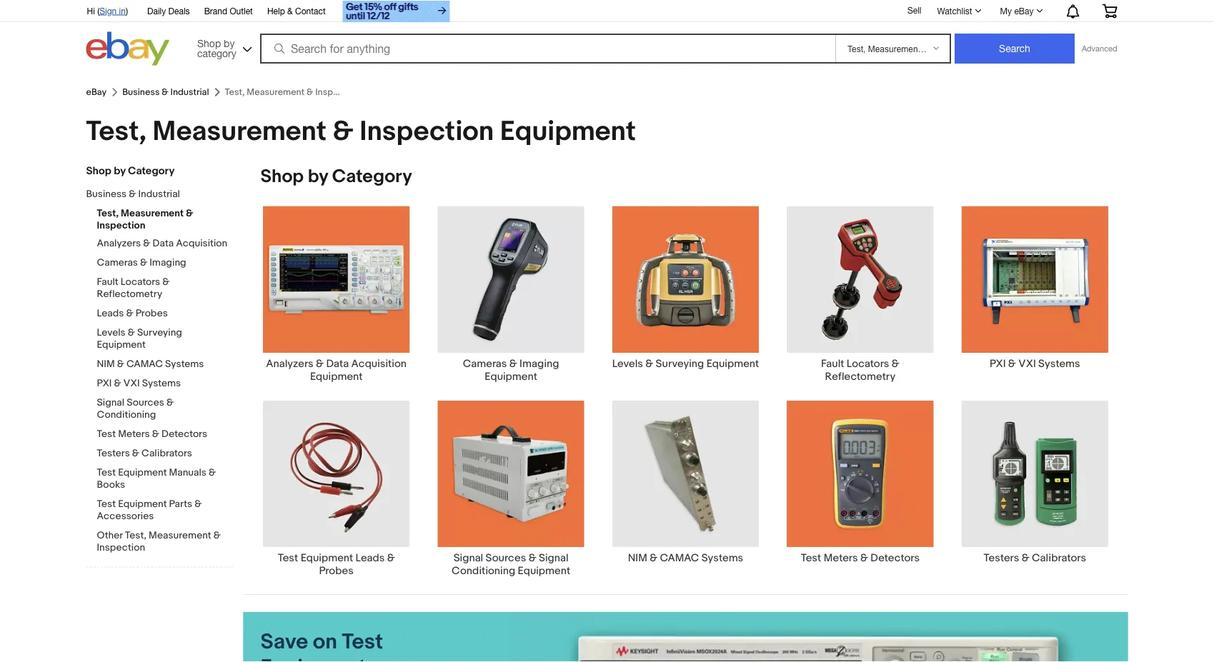 Task type: vqa. For each thing, say whether or not it's contained in the screenshot.
Paypal Credit Image
no



Task type: describe. For each thing, give the bounding box(es) containing it.
1 vertical spatial ebay
[[86, 87, 107, 98]]

industrial for business & industrial
[[171, 87, 209, 98]]

0 vertical spatial inspection
[[360, 115, 494, 148]]

business & industrial test, measurement & inspection analyzers & data acquisition cameras & imaging fault locators & reflectometry leads & probes levels & surveying equipment nim & camac systems pxi & vxi systems signal sources & conditioning test meters & detectors testers & calibrators test equipment manuals & books test equipment parts & accessories other test, measurement & inspection
[[86, 188, 227, 554]]

hi
[[87, 6, 95, 16]]

shop for "test equipment leads & probes" link
[[261, 166, 304, 188]]

imaging inside 'business & industrial test, measurement & inspection analyzers & data acquisition cameras & imaging fault locators & reflectometry leads & probes levels & surveying equipment nim & camac systems pxi & vxi systems signal sources & conditioning test meters & detectors testers & calibrators test equipment manuals & books test equipment parts & accessories other test, measurement & inspection'
[[150, 257, 186, 269]]

signal sources & conditioning link
[[97, 397, 233, 423]]

0 horizontal spatial levels & surveying equipment link
[[97, 327, 233, 353]]

help & contact
[[267, 6, 326, 16]]

locators inside 'business & industrial test, measurement & inspection analyzers & data acquisition cameras & imaging fault locators & reflectometry leads & probes levels & surveying equipment nim & camac systems pxi & vxi systems signal sources & conditioning test meters & detectors testers & calibrators test equipment manuals & books test equipment parts & accessories other test, measurement & inspection'
[[121, 276, 160, 289]]

my ebay
[[1001, 6, 1034, 16]]

watchlist
[[938, 6, 973, 16]]

cameras & imaging equipment link
[[424, 206, 599, 383]]

accessories
[[97, 511, 154, 523]]

& inside analyzers & data acquisition equipment
[[316, 357, 324, 370]]

industrial for business & industrial test, measurement & inspection analyzers & data acquisition cameras & imaging fault locators & reflectometry leads & probes levels & surveying equipment nim & camac systems pxi & vxi systems signal sources & conditioning test meters & detectors testers & calibrators test equipment manuals & books test equipment parts & accessories other test, measurement & inspection
[[138, 188, 180, 201]]

analyzers & data acquisition equipment link
[[249, 206, 424, 383]]

1 vertical spatial business & industrial link
[[86, 188, 222, 202]]

2 vertical spatial test,
[[125, 530, 147, 542]]

business for business & industrial
[[122, 87, 160, 98]]

equipment inside save on test equipment
[[261, 656, 366, 663]]

sources inside signal sources & signal conditioning equipment
[[486, 552, 526, 565]]

nim inside 'business & industrial test, measurement & inspection analyzers & data acquisition cameras & imaging fault locators & reflectometry leads & probes levels & surveying equipment nim & camac systems pxi & vxi systems signal sources & conditioning test meters & detectors testers & calibrators test equipment manuals & books test equipment parts & accessories other test, measurement & inspection'
[[97, 359, 115, 371]]

shop by category
[[197, 37, 236, 59]]

signal sources & signal conditioning equipment
[[452, 552, 571, 578]]

surveying inside save on test equipment main content
[[656, 357, 705, 370]]

manuals
[[169, 467, 207, 479]]

on
[[313, 630, 337, 656]]

get an extra 15% off image
[[343, 1, 450, 22]]

test meters & detectors
[[801, 552, 920, 565]]

cameras inside 'business & industrial test, measurement & inspection analyzers & data acquisition cameras & imaging fault locators & reflectometry leads & probes levels & surveying equipment nim & camac systems pxi & vxi systems signal sources & conditioning test meters & detectors testers & calibrators test equipment manuals & books test equipment parts & accessories other test, measurement & inspection'
[[97, 257, 138, 269]]

0 vertical spatial measurement
[[153, 115, 327, 148]]

surveying inside 'business & industrial test, measurement & inspection analyzers & data acquisition cameras & imaging fault locators & reflectometry leads & probes levels & surveying equipment nim & camac systems pxi & vxi systems signal sources & conditioning test meters & detectors testers & calibrators test equipment manuals & books test equipment parts & accessories other test, measurement & inspection'
[[137, 327, 182, 339]]

acquisition inside analyzers & data acquisition equipment
[[351, 357, 407, 370]]

Search for anything text field
[[262, 35, 833, 62]]

0 vertical spatial business & industrial link
[[122, 87, 209, 98]]

category for "test equipment leads & probes" link
[[332, 166, 412, 188]]

& inside test equipment leads & probes
[[387, 552, 395, 565]]

save on test equipment image
[[509, 613, 1129, 663]]

fault inside fault locators & reflectometry
[[822, 357, 845, 370]]

leads & probes link
[[97, 308, 233, 321]]

1 horizontal spatial levels & surveying equipment link
[[599, 206, 773, 370]]

equipment inside signal sources & signal conditioning equipment
[[518, 565, 571, 578]]

test equipment parts & accessories link
[[97, 499, 233, 524]]

2 vertical spatial measurement
[[149, 530, 211, 542]]

shop inside shop by category
[[197, 37, 221, 49]]

cameras & imaging link
[[97, 257, 233, 271]]

sell
[[908, 5, 922, 15]]

cameras & imaging equipment
[[463, 357, 560, 383]]

& inside pxi & vxi systems link
[[1009, 357, 1017, 370]]

1 horizontal spatial test meters & detectors link
[[773, 400, 948, 565]]

calibrators inside 'business & industrial test, measurement & inspection analyzers & data acquisition cameras & imaging fault locators & reflectometry leads & probes levels & surveying equipment nim & camac systems pxi & vxi systems signal sources & conditioning test meters & detectors testers & calibrators test equipment manuals & books test equipment parts & accessories other test, measurement & inspection'
[[142, 448, 192, 460]]

)
[[126, 6, 128, 16]]

camac inside save on test equipment main content
[[660, 552, 700, 565]]

1 horizontal spatial testers & calibrators link
[[948, 400, 1123, 565]]

2 horizontal spatial signal
[[539, 552, 569, 565]]

camac inside 'business & industrial test, measurement & inspection analyzers & data acquisition cameras & imaging fault locators & reflectometry leads & probes levels & surveying equipment nim & camac systems pxi & vxi systems signal sources & conditioning test meters & detectors testers & calibrators test equipment manuals & books test equipment parts & accessories other test, measurement & inspection'
[[127, 359, 163, 371]]

books
[[97, 479, 125, 492]]

help
[[267, 6, 285, 16]]

sign
[[100, 6, 117, 16]]

help & contact link
[[267, 4, 326, 19]]

imaging inside cameras & imaging equipment
[[520, 357, 560, 370]]

1 horizontal spatial pxi & vxi systems link
[[948, 206, 1123, 370]]

by inside shop by category
[[224, 37, 235, 49]]

shop by category for "test equipment leads & probes" link
[[261, 166, 412, 188]]

nim inside save on test equipment main content
[[628, 552, 648, 565]]

levels & surveying equipment
[[613, 357, 760, 370]]

detectors inside save on test equipment main content
[[871, 552, 920, 565]]

test inside test equipment leads & probes
[[278, 552, 298, 565]]

probes inside test equipment leads & probes
[[319, 565, 354, 578]]

my
[[1001, 6, 1013, 16]]

brand outlet
[[204, 6, 253, 16]]

test equipment leads & probes link
[[249, 400, 424, 578]]

& inside "help & contact" link
[[288, 6, 293, 16]]

meters inside 'business & industrial test, measurement & inspection analyzers & data acquisition cameras & imaging fault locators & reflectometry leads & probes levels & surveying equipment nim & camac systems pxi & vxi systems signal sources & conditioning test meters & detectors testers & calibrators test equipment manuals & books test equipment parts & accessories other test, measurement & inspection'
[[118, 429, 150, 441]]

other test, measurement & inspection link
[[97, 530, 233, 556]]

your shopping cart image
[[1102, 4, 1119, 18]]

advanced link
[[1075, 34, 1125, 63]]

acquisition inside 'business & industrial test, measurement & inspection analyzers & data acquisition cameras & imaging fault locators & reflectometry leads & probes levels & surveying equipment nim & camac systems pxi & vxi systems signal sources & conditioning test meters & detectors testers & calibrators test equipment manuals & books test equipment parts & accessories other test, measurement & inspection'
[[176, 238, 227, 250]]

levels inside save on test equipment main content
[[613, 357, 643, 370]]

save on test equipment main content
[[243, 166, 1129, 663]]

reflectometry inside 'business & industrial test, measurement & inspection analyzers & data acquisition cameras & imaging fault locators & reflectometry leads & probes levels & surveying equipment nim & camac systems pxi & vxi systems signal sources & conditioning test meters & detectors testers & calibrators test equipment manuals & books test equipment parts & accessories other test, measurement & inspection'
[[97, 289, 162, 301]]

0 horizontal spatial fault locators & reflectometry link
[[97, 276, 233, 302]]

leads inside test equipment leads & probes
[[356, 552, 385, 565]]

conditioning inside 'business & industrial test, measurement & inspection analyzers & data acquisition cameras & imaging fault locators & reflectometry leads & probes levels & surveying equipment nim & camac systems pxi & vxi systems signal sources & conditioning test meters & detectors testers & calibrators test equipment manuals & books test equipment parts & accessories other test, measurement & inspection'
[[97, 409, 156, 422]]

sign in link
[[100, 6, 126, 16]]

0 vertical spatial test,
[[86, 115, 147, 148]]

test equipment manuals & books link
[[97, 467, 233, 493]]

analyzers inside analyzers & data acquisition equipment
[[266, 357, 314, 370]]



Task type: locate. For each thing, give the bounding box(es) containing it.
1 vertical spatial data
[[326, 357, 349, 370]]

0 horizontal spatial leads
[[97, 308, 124, 320]]

0 vertical spatial surveying
[[137, 327, 182, 339]]

signal
[[97, 397, 124, 409], [454, 552, 484, 565], [539, 552, 569, 565]]

1 vertical spatial surveying
[[656, 357, 705, 370]]

sources inside 'business & industrial test, measurement & inspection analyzers & data acquisition cameras & imaging fault locators & reflectometry leads & probes levels & surveying equipment nim & camac systems pxi & vxi systems signal sources & conditioning test meters & detectors testers & calibrators test equipment manuals & books test equipment parts & accessories other test, measurement & inspection'
[[127, 397, 164, 409]]

1 vertical spatial testers
[[984, 552, 1020, 565]]

0 horizontal spatial shop by category
[[86, 165, 175, 178]]

by inside save on test equipment main content
[[308, 166, 328, 188]]

& inside fault locators & reflectometry
[[892, 357, 900, 370]]

industrial inside 'business & industrial test, measurement & inspection analyzers & data acquisition cameras & imaging fault locators & reflectometry leads & probes levels & surveying equipment nim & camac systems pxi & vxi systems signal sources & conditioning test meters & detectors testers & calibrators test equipment manuals & books test equipment parts & accessories other test, measurement & inspection'
[[138, 188, 180, 201]]

nim & camac systems link for signal sources & signal conditioning equipment 'link'
[[599, 400, 773, 565]]

conditioning
[[97, 409, 156, 422], [452, 565, 516, 578]]

shop for the leads & probes "link"
[[86, 165, 111, 178]]

in
[[119, 6, 126, 16]]

brand outlet link
[[204, 4, 253, 19]]

0 horizontal spatial meters
[[118, 429, 150, 441]]

0 vertical spatial conditioning
[[97, 409, 156, 422]]

shop by category button
[[191, 32, 255, 63]]

shop by category
[[86, 165, 175, 178], [261, 166, 412, 188]]

1 vertical spatial acquisition
[[351, 357, 407, 370]]

0 horizontal spatial fault
[[97, 276, 118, 289]]

testers & calibrators link
[[948, 400, 1123, 565], [97, 448, 233, 462]]

1 vertical spatial analyzers
[[266, 357, 314, 370]]

detectors
[[162, 429, 207, 441], [871, 552, 920, 565]]

fault
[[97, 276, 118, 289], [822, 357, 845, 370]]

1 horizontal spatial conditioning
[[452, 565, 516, 578]]

0 horizontal spatial testers & calibrators link
[[97, 448, 233, 462]]

pxi inside save on test equipment main content
[[990, 357, 1006, 370]]

2 horizontal spatial by
[[308, 166, 328, 188]]

probes inside 'business & industrial test, measurement & inspection analyzers & data acquisition cameras & imaging fault locators & reflectometry leads & probes levels & surveying equipment nim & camac systems pxi & vxi systems signal sources & conditioning test meters & detectors testers & calibrators test equipment manuals & books test equipment parts & accessories other test, measurement & inspection'
[[136, 308, 168, 320]]

measurement
[[153, 115, 327, 148], [121, 208, 184, 220], [149, 530, 211, 542]]

systems
[[1039, 357, 1081, 370], [165, 359, 204, 371], [142, 378, 181, 390], [702, 552, 744, 565]]

contact
[[295, 6, 326, 16]]

1 horizontal spatial nim & camac systems link
[[599, 400, 773, 565]]

fault locators & reflectometry link inside save on test equipment main content
[[773, 206, 948, 383]]

1 vertical spatial vxi
[[124, 378, 140, 390]]

test, down ebay link
[[86, 115, 147, 148]]

0 horizontal spatial imaging
[[150, 257, 186, 269]]

vxi inside 'business & industrial test, measurement & inspection analyzers & data acquisition cameras & imaging fault locators & reflectometry leads & probes levels & surveying equipment nim & camac systems pxi & vxi systems signal sources & conditioning test meters & detectors testers & calibrators test equipment manuals & books test equipment parts & accessories other test, measurement & inspection'
[[124, 378, 140, 390]]

equipment inside analyzers & data acquisition equipment
[[310, 370, 363, 383]]

0 vertical spatial ebay
[[1015, 6, 1034, 16]]

fault inside 'business & industrial test, measurement & inspection analyzers & data acquisition cameras & imaging fault locators & reflectometry leads & probes levels & surveying equipment nim & camac systems pxi & vxi systems signal sources & conditioning test meters & detectors testers & calibrators test equipment manuals & books test equipment parts & accessories other test, measurement & inspection'
[[97, 276, 118, 289]]

1 horizontal spatial cameras
[[463, 357, 507, 370]]

by for "test equipment leads & probes" link
[[308, 166, 328, 188]]

equipment
[[500, 115, 636, 148], [97, 339, 146, 351], [707, 357, 760, 370], [310, 370, 363, 383], [485, 370, 538, 383], [118, 467, 167, 479], [118, 499, 167, 511], [301, 552, 353, 565], [518, 565, 571, 578], [261, 656, 366, 663]]

acquisition
[[176, 238, 227, 250], [351, 357, 407, 370]]

2 vertical spatial inspection
[[97, 542, 145, 554]]

business
[[122, 87, 160, 98], [86, 188, 127, 201]]

reflectometry
[[97, 289, 162, 301], [826, 370, 896, 383]]

business & industrial link
[[122, 87, 209, 98], [86, 188, 222, 202]]

1 horizontal spatial reflectometry
[[826, 370, 896, 383]]

leads
[[97, 308, 124, 320], [356, 552, 385, 565]]

0 vertical spatial cameras
[[97, 257, 138, 269]]

0 horizontal spatial acquisition
[[176, 238, 227, 250]]

1 vertical spatial meters
[[824, 552, 858, 565]]

0 vertical spatial business
[[122, 87, 160, 98]]

1 horizontal spatial acquisition
[[351, 357, 407, 370]]

0 horizontal spatial detectors
[[162, 429, 207, 441]]

analyzers & data acquisition equipment
[[266, 357, 407, 383]]

0 vertical spatial testers
[[97, 448, 130, 460]]

signal sources & signal conditioning equipment link
[[424, 400, 599, 578]]

0 vertical spatial reflectometry
[[97, 289, 162, 301]]

outlet
[[230, 6, 253, 16]]

0 vertical spatial locators
[[121, 276, 160, 289]]

nim
[[97, 359, 115, 371], [628, 552, 648, 565]]

1 horizontal spatial camac
[[660, 552, 700, 565]]

list containing analyzers & data acquisition equipment
[[243, 206, 1129, 595]]

1 vertical spatial reflectometry
[[826, 370, 896, 383]]

0 vertical spatial probes
[[136, 308, 168, 320]]

business & industrial link down category
[[122, 87, 209, 98]]

& inside cameras & imaging equipment
[[510, 357, 517, 370]]

0 vertical spatial industrial
[[171, 87, 209, 98]]

data inside analyzers & data acquisition equipment
[[326, 357, 349, 370]]

probes
[[136, 308, 168, 320], [319, 565, 354, 578]]

test, measurement & inspection equipment
[[86, 115, 636, 148]]

hi ( sign in )
[[87, 6, 128, 16]]

detectors inside 'business & industrial test, measurement & inspection analyzers & data acquisition cameras & imaging fault locators & reflectometry leads & probes levels & surveying equipment nim & camac systems pxi & vxi systems signal sources & conditioning test meters & detectors testers & calibrators test equipment manuals & books test equipment parts & accessories other test, measurement & inspection'
[[162, 429, 207, 441]]

testers inside "link"
[[984, 552, 1020, 565]]

brand
[[204, 6, 227, 16]]

equipment inside test equipment leads & probes
[[301, 552, 353, 565]]

parts
[[169, 499, 192, 511]]

1 horizontal spatial imaging
[[520, 357, 560, 370]]

save on test equipment
[[261, 630, 383, 663]]

fault locators & reflectometry link
[[773, 206, 948, 383], [97, 276, 233, 302]]

(
[[97, 6, 100, 16]]

meters inside save on test equipment main content
[[824, 552, 858, 565]]

reflectometry inside fault locators & reflectometry
[[826, 370, 896, 383]]

1 vertical spatial detectors
[[871, 552, 920, 565]]

ebay link
[[86, 87, 107, 98]]

1 horizontal spatial by
[[224, 37, 235, 49]]

test, down accessories
[[125, 530, 147, 542]]

business & industrial
[[122, 87, 209, 98]]

0 horizontal spatial by
[[114, 165, 126, 178]]

data
[[153, 238, 174, 250], [326, 357, 349, 370]]

nim & camac systems link
[[97, 359, 233, 372], [599, 400, 773, 565]]

1 vertical spatial business
[[86, 188, 127, 201]]

shop by category for the leads & probes "link"
[[86, 165, 175, 178]]

ebay
[[1015, 6, 1034, 16], [86, 87, 107, 98]]

0 vertical spatial fault
[[97, 276, 118, 289]]

test equipment leads & probes
[[278, 552, 395, 578]]

1 horizontal spatial pxi
[[990, 357, 1006, 370]]

0 horizontal spatial reflectometry
[[97, 289, 162, 301]]

fault locators & reflectometry
[[822, 357, 900, 383]]

account navigation
[[79, 0, 1129, 24]]

list
[[243, 206, 1129, 595]]

category inside save on test equipment main content
[[332, 166, 412, 188]]

by for the leads & probes "link"
[[114, 165, 126, 178]]

test meters & detectors link
[[773, 400, 948, 565], [97, 429, 233, 442]]

test
[[97, 429, 116, 441], [97, 467, 116, 479], [97, 499, 116, 511], [278, 552, 298, 565], [801, 552, 822, 565], [342, 630, 383, 656]]

0 horizontal spatial nim
[[97, 359, 115, 371]]

inspection
[[360, 115, 494, 148], [97, 220, 145, 232], [97, 542, 145, 554]]

1 vertical spatial levels
[[613, 357, 643, 370]]

signal inside 'business & industrial test, measurement & inspection analyzers & data acquisition cameras & imaging fault locators & reflectometry leads & probes levels & surveying equipment nim & camac systems pxi & vxi systems signal sources & conditioning test meters & detectors testers & calibrators test equipment manuals & books test equipment parts & accessories other test, measurement & inspection'
[[97, 397, 124, 409]]

cameras inside cameras & imaging equipment
[[463, 357, 507, 370]]

1 horizontal spatial calibrators
[[1032, 552, 1087, 565]]

levels inside 'business & industrial test, measurement & inspection analyzers & data acquisition cameras & imaging fault locators & reflectometry leads & probes levels & surveying equipment nim & camac systems pxi & vxi systems signal sources & conditioning test meters & detectors testers & calibrators test equipment manuals & books test equipment parts & accessories other test, measurement & inspection'
[[97, 327, 126, 339]]

category for the leads & probes "link"
[[128, 165, 175, 178]]

1 horizontal spatial surveying
[[656, 357, 705, 370]]

analyzers
[[97, 238, 141, 250], [266, 357, 314, 370]]

0 horizontal spatial vxi
[[124, 378, 140, 390]]

analyzers inside 'business & industrial test, measurement & inspection analyzers & data acquisition cameras & imaging fault locators & reflectometry leads & probes levels & surveying equipment nim & camac systems pxi & vxi systems signal sources & conditioning test meters & detectors testers & calibrators test equipment manuals & books test equipment parts & accessories other test, measurement & inspection'
[[97, 238, 141, 250]]

1 vertical spatial fault
[[822, 357, 845, 370]]

1 horizontal spatial testers
[[984, 552, 1020, 565]]

0 horizontal spatial pxi & vxi systems link
[[97, 378, 233, 391]]

1 horizontal spatial signal
[[454, 552, 484, 565]]

test inside save on test equipment
[[342, 630, 383, 656]]

shop
[[197, 37, 221, 49], [86, 165, 111, 178], [261, 166, 304, 188]]

1 horizontal spatial meters
[[824, 552, 858, 565]]

sell link
[[902, 5, 928, 15]]

shop by category inside save on test equipment main content
[[261, 166, 412, 188]]

1 vertical spatial industrial
[[138, 188, 180, 201]]

test, up 'analyzers & data acquisition' "link"
[[97, 208, 119, 220]]

leads inside 'business & industrial test, measurement & inspection analyzers & data acquisition cameras & imaging fault locators & reflectometry leads & probes levels & surveying equipment nim & camac systems pxi & vxi systems signal sources & conditioning test meters & detectors testers & calibrators test equipment manuals & books test equipment parts & accessories other test, measurement & inspection'
[[97, 308, 124, 320]]

1 horizontal spatial leads
[[356, 552, 385, 565]]

0 vertical spatial pxi & vxi systems link
[[948, 206, 1123, 370]]

1 horizontal spatial shop by category
[[261, 166, 412, 188]]

0 vertical spatial analyzers
[[97, 238, 141, 250]]

category
[[197, 47, 236, 59]]

levels
[[97, 327, 126, 339], [613, 357, 643, 370]]

1 vertical spatial imaging
[[520, 357, 560, 370]]

conditioning inside signal sources & signal conditioning equipment
[[452, 565, 516, 578]]

0 vertical spatial levels
[[97, 327, 126, 339]]

shop inside save on test equipment main content
[[261, 166, 304, 188]]

&
[[288, 6, 293, 16], [162, 87, 169, 98], [333, 115, 354, 148], [129, 188, 136, 201], [186, 208, 193, 220], [143, 238, 150, 250], [140, 257, 147, 269], [162, 276, 170, 289], [126, 308, 133, 320], [128, 327, 135, 339], [316, 357, 324, 370], [510, 357, 517, 370], [646, 357, 654, 370], [892, 357, 900, 370], [1009, 357, 1017, 370], [117, 359, 124, 371], [114, 378, 121, 390], [167, 397, 174, 409], [152, 429, 159, 441], [132, 448, 139, 460], [209, 467, 216, 479], [195, 499, 202, 511], [214, 530, 221, 542], [387, 552, 395, 565], [529, 552, 537, 565], [650, 552, 658, 565], [861, 552, 869, 565], [1022, 552, 1030, 565]]

ebay inside account navigation
[[1015, 6, 1034, 16]]

locators
[[121, 276, 160, 289], [847, 357, 890, 370]]

0 horizontal spatial probes
[[136, 308, 168, 320]]

shop by category banner
[[79, 0, 1129, 69]]

locators inside fault locators & reflectometry
[[847, 357, 890, 370]]

test,
[[86, 115, 147, 148], [97, 208, 119, 220], [125, 530, 147, 542]]

daily deals link
[[147, 4, 190, 19]]

1 horizontal spatial sources
[[486, 552, 526, 565]]

advanced
[[1083, 44, 1118, 53]]

ebay left business & industrial
[[86, 87, 107, 98]]

category
[[128, 165, 175, 178], [332, 166, 412, 188]]

0 horizontal spatial calibrators
[[142, 448, 192, 460]]

1 vertical spatial calibrators
[[1032, 552, 1087, 565]]

camac
[[127, 359, 163, 371], [660, 552, 700, 565]]

business inside 'business & industrial test, measurement & inspection analyzers & data acquisition cameras & imaging fault locators & reflectometry leads & probes levels & surveying equipment nim & camac systems pxi & vxi systems signal sources & conditioning test meters & detectors testers & calibrators test equipment manuals & books test equipment parts & accessories other test, measurement & inspection'
[[86, 188, 127, 201]]

0 vertical spatial pxi
[[990, 357, 1006, 370]]

nim & camac systems
[[628, 552, 744, 565]]

watchlist link
[[930, 2, 989, 19]]

0 vertical spatial detectors
[[162, 429, 207, 441]]

1 vertical spatial measurement
[[121, 208, 184, 220]]

ebay right my
[[1015, 6, 1034, 16]]

surveying
[[137, 327, 182, 339], [656, 357, 705, 370]]

equipment inside cameras & imaging equipment
[[485, 370, 538, 383]]

1 vertical spatial probes
[[319, 565, 354, 578]]

1 vertical spatial test,
[[97, 208, 119, 220]]

cameras
[[97, 257, 138, 269], [463, 357, 507, 370]]

0 horizontal spatial signal
[[97, 397, 124, 409]]

pxi & vxi systems
[[990, 357, 1081, 370]]

0 horizontal spatial surveying
[[137, 327, 182, 339]]

imaging
[[150, 257, 186, 269], [520, 357, 560, 370]]

my ebay link
[[993, 2, 1050, 19]]

0 vertical spatial data
[[153, 238, 174, 250]]

0 vertical spatial imaging
[[150, 257, 186, 269]]

1 horizontal spatial data
[[326, 357, 349, 370]]

0 horizontal spatial sources
[[127, 397, 164, 409]]

0 vertical spatial vxi
[[1019, 357, 1037, 370]]

1 horizontal spatial shop
[[197, 37, 221, 49]]

testers inside 'business & industrial test, measurement & inspection analyzers & data acquisition cameras & imaging fault locators & reflectometry leads & probes levels & surveying equipment nim & camac systems pxi & vxi systems signal sources & conditioning test meters & detectors testers & calibrators test equipment manuals & books test equipment parts & accessories other test, measurement & inspection'
[[97, 448, 130, 460]]

pxi & vxi systems link
[[948, 206, 1123, 370], [97, 378, 233, 391]]

business & industrial link up 'analyzers & data acquisition' "link"
[[86, 188, 222, 202]]

pxi
[[990, 357, 1006, 370], [97, 378, 112, 390]]

0 horizontal spatial data
[[153, 238, 174, 250]]

testers & calibrators
[[984, 552, 1087, 565]]

0 horizontal spatial testers
[[97, 448, 130, 460]]

nim & camac systems link for the leftmost levels & surveying equipment link
[[97, 359, 233, 372]]

daily deals
[[147, 6, 190, 16]]

0 vertical spatial calibrators
[[142, 448, 192, 460]]

none submit inside the shop by category banner
[[955, 34, 1075, 64]]

levels & surveying equipment link
[[599, 206, 773, 370], [97, 327, 233, 353]]

industrial down category
[[171, 87, 209, 98]]

1 vertical spatial nim
[[628, 552, 648, 565]]

None submit
[[955, 34, 1075, 64]]

1 horizontal spatial fault
[[822, 357, 845, 370]]

1 vertical spatial sources
[[486, 552, 526, 565]]

meters
[[118, 429, 150, 441], [824, 552, 858, 565]]

pxi inside 'business & industrial test, measurement & inspection analyzers & data acquisition cameras & imaging fault locators & reflectometry leads & probes levels & surveying equipment nim & camac systems pxi & vxi systems signal sources & conditioning test meters & detectors testers & calibrators test equipment manuals & books test equipment parts & accessories other test, measurement & inspection'
[[97, 378, 112, 390]]

1 vertical spatial inspection
[[97, 220, 145, 232]]

0 horizontal spatial analyzers
[[97, 238, 141, 250]]

1 vertical spatial pxi & vxi systems link
[[97, 378, 233, 391]]

other
[[97, 530, 123, 542]]

0 horizontal spatial nim & camac systems link
[[97, 359, 233, 372]]

calibrators inside save on test equipment main content
[[1032, 552, 1087, 565]]

sources
[[127, 397, 164, 409], [486, 552, 526, 565]]

0 horizontal spatial cameras
[[97, 257, 138, 269]]

0 vertical spatial nim
[[97, 359, 115, 371]]

business for business & industrial test, measurement & inspection analyzers & data acquisition cameras & imaging fault locators & reflectometry leads & probes levels & surveying equipment nim & camac systems pxi & vxi systems signal sources & conditioning test meters & detectors testers & calibrators test equipment manuals & books test equipment parts & accessories other test, measurement & inspection
[[86, 188, 127, 201]]

vxi inside save on test equipment main content
[[1019, 357, 1037, 370]]

deals
[[168, 6, 190, 16]]

daily
[[147, 6, 166, 16]]

analyzers & data acquisition link
[[97, 238, 233, 251]]

& inside signal sources & signal conditioning equipment
[[529, 552, 537, 565]]

1 horizontal spatial levels
[[613, 357, 643, 370]]

0 horizontal spatial test meters & detectors link
[[97, 429, 233, 442]]

industrial
[[171, 87, 209, 98], [138, 188, 180, 201]]

data inside 'business & industrial test, measurement & inspection analyzers & data acquisition cameras & imaging fault locators & reflectometry leads & probes levels & surveying equipment nim & camac systems pxi & vxi systems signal sources & conditioning test meters & detectors testers & calibrators test equipment manuals & books test equipment parts & accessories other test, measurement & inspection'
[[153, 238, 174, 250]]

vxi
[[1019, 357, 1037, 370], [124, 378, 140, 390]]

save
[[261, 630, 308, 656]]

industrial up 'analyzers & data acquisition' "link"
[[138, 188, 180, 201]]

testers
[[97, 448, 130, 460], [984, 552, 1020, 565]]



